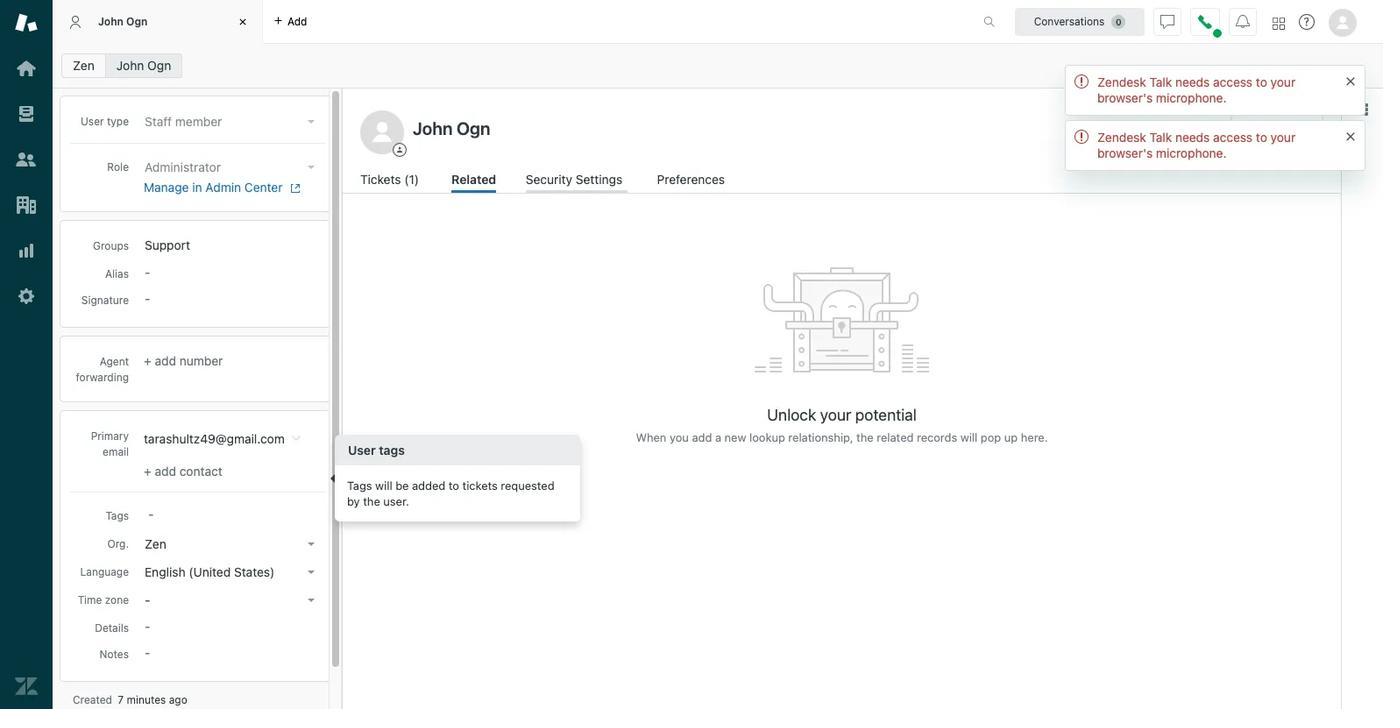 Task type: describe. For each thing, give the bounding box(es) containing it.
will inside tags will be added to tickets requested by the user.
[[375, 479, 393, 493]]

time zone
[[78, 594, 129, 607]]

to inside tags will be added to tickets requested by the user.
[[449, 479, 460, 493]]

role
[[107, 160, 129, 174]]

to for 2nd × button from the top of the page
[[1257, 130, 1268, 145]]

staff member button
[[139, 110, 322, 134]]

the inside unlock your potential when you add a new lookup relationship, the related records will pop up here.
[[857, 431, 874, 445]]

related link
[[452, 170, 497, 193]]

unlock
[[768, 406, 817, 424]]

+ new ticket button
[[1231, 115, 1324, 141]]

user tags
[[348, 443, 405, 458]]

close image
[[234, 13, 252, 31]]

english
[[145, 565, 186, 580]]

email
[[103, 446, 129, 459]]

admin image
[[15, 285, 38, 308]]

created
[[73, 694, 112, 707]]

zen inside zen 'button'
[[145, 537, 166, 552]]

john ogn inside tab
[[98, 15, 148, 28]]

english (united states) button
[[139, 560, 322, 585]]

signature
[[81, 294, 129, 307]]

staff
[[145, 114, 172, 129]]

arrow down image for zen
[[308, 543, 315, 546]]

administrator button
[[139, 155, 322, 180]]

will inside unlock your potential when you add a new lookup relationship, the related records will pop up here.
[[961, 431, 978, 445]]

your for 2nd × button from the top of the page
[[1271, 130, 1296, 145]]

add left number
[[155, 353, 176, 368]]

primary email
[[91, 430, 129, 459]]

relationship,
[[789, 431, 854, 445]]

× for 2nd × button from the top of the page
[[1346, 125, 1357, 145]]

1 × button from the top
[[1346, 69, 1357, 89]]

1 talk from the top
[[1150, 75, 1173, 89]]

related
[[452, 172, 497, 187]]

main element
[[0, 0, 53, 710]]

arrow down image for english (united states)
[[308, 571, 315, 574]]

button displays agent's chat status as invisible. image
[[1161, 14, 1175, 29]]

primary
[[91, 430, 129, 443]]

tickets (1)
[[360, 172, 419, 187]]

new
[[725, 431, 747, 445]]

add left contact
[[155, 464, 176, 479]]

get help image
[[1300, 14, 1316, 30]]

security
[[526, 172, 573, 187]]

add inside popup button
[[288, 14, 307, 28]]

+ for + add contact
[[144, 464, 151, 479]]

secondary element
[[53, 48, 1384, 83]]

created 7 minutes ago
[[73, 694, 187, 707]]

needs for 2nd × button from the bottom
[[1176, 75, 1211, 89]]

lookup
[[750, 431, 786, 445]]

pop
[[981, 431, 1002, 445]]

when
[[636, 431, 667, 445]]

tags will be added to tickets requested by the user.
[[347, 479, 555, 509]]

user for user tags
[[348, 443, 376, 458]]

arrow down image for staff member
[[308, 120, 315, 124]]

zendesk talk needs access to your browser's microphone. for 2nd × button from the top of the page
[[1098, 130, 1296, 160]]

potential
[[856, 406, 917, 424]]

(united
[[189, 565, 231, 580]]

notes
[[100, 648, 129, 661]]

tarashultz49@gmail.com
[[144, 431, 285, 446]]

notifications image
[[1237, 14, 1251, 29]]

organizations image
[[15, 194, 38, 217]]

zendesk for 2nd × button from the top of the page
[[1098, 130, 1147, 145]]

you
[[670, 431, 689, 445]]

alias
[[105, 267, 129, 281]]

a
[[716, 431, 722, 445]]

be
[[396, 479, 409, 493]]

+ add number
[[144, 353, 223, 368]]

conversations
[[1035, 14, 1105, 28]]

7
[[118, 694, 124, 707]]

access for 2nd × button from the bottom
[[1214, 75, 1253, 89]]

ticket
[[1280, 120, 1315, 135]]

tabs tab list
[[53, 0, 966, 44]]

john ogn tab
[[53, 0, 263, 44]]

zendesk talk needs access to your browser's microphone. for 2nd × button from the bottom
[[1098, 75, 1296, 105]]

forwarding
[[76, 371, 129, 384]]

- button
[[139, 588, 322, 613]]

by
[[347, 495, 360, 509]]

agent forwarding
[[76, 355, 129, 384]]

records
[[917, 431, 958, 445]]

org.
[[107, 538, 129, 551]]

tickets
[[463, 479, 498, 493]]

manage in admin center link
[[144, 180, 315, 196]]

settings
[[576, 172, 623, 187]]

staff member
[[145, 114, 222, 129]]

contact
[[180, 464, 223, 479]]

new
[[1251, 120, 1277, 135]]

zen button
[[139, 532, 322, 557]]

-
[[145, 593, 150, 608]]

zone
[[105, 594, 129, 607]]



Task type: vqa. For each thing, say whether or not it's contained in the screenshot.
‭#2‬
no



Task type: locate. For each thing, give the bounding box(es) containing it.
1 horizontal spatial zen
[[145, 537, 166, 552]]

tags up 'by'
[[347, 479, 372, 493]]

preferences link
[[657, 170, 729, 193]]

1 vertical spatial tags
[[106, 510, 129, 523]]

john ogn link
[[105, 53, 183, 78]]

apps image
[[1356, 103, 1370, 117]]

1 vertical spatial arrow down image
[[308, 599, 315, 602]]

john ogn up john ogn link
[[98, 15, 148, 28]]

details
[[95, 622, 129, 635]]

customers image
[[15, 148, 38, 171]]

2 vertical spatial arrow down image
[[308, 543, 315, 546]]

0 vertical spatial john ogn
[[98, 15, 148, 28]]

0 vertical spatial access
[[1214, 75, 1253, 89]]

0 vertical spatial john
[[98, 15, 124, 28]]

0 vertical spatial zendesk
[[1098, 75, 1147, 89]]

1 vertical spatial john ogn
[[116, 58, 171, 73]]

manage in admin center
[[144, 180, 283, 195]]

× down apps icon
[[1346, 125, 1357, 145]]

zen up english
[[145, 537, 166, 552]]

arrow down image for administrator
[[308, 166, 315, 169]]

preferences
[[657, 172, 725, 187]]

arrow down image inside - button
[[308, 599, 315, 602]]

will
[[961, 431, 978, 445], [375, 479, 393, 493]]

zendesk for 2nd × button from the bottom
[[1098, 75, 1147, 89]]

needs
[[1176, 75, 1211, 89], [1176, 130, 1211, 145]]

support
[[145, 238, 190, 253]]

1 needs from the top
[[1176, 75, 1211, 89]]

1 vertical spatial needs
[[1176, 130, 1211, 145]]

2 × button from the top
[[1346, 125, 1357, 145]]

to left ticket
[[1257, 130, 1268, 145]]

number
[[180, 353, 223, 368]]

center
[[245, 180, 283, 195]]

1 horizontal spatial user
[[348, 443, 376, 458]]

× button up apps icon
[[1346, 69, 1357, 89]]

1 vertical spatial will
[[375, 479, 393, 493]]

0 vertical spatial your
[[1271, 75, 1296, 89]]

2 vertical spatial +
[[144, 464, 151, 479]]

to for 2nd × button from the bottom
[[1257, 75, 1268, 89]]

zendesk
[[1098, 75, 1147, 89], [1098, 130, 1147, 145]]

unlock your potential when you add a new lookup relationship, the related records will pop up here.
[[636, 406, 1048, 445]]

1 vertical spatial zen
[[145, 537, 166, 552]]

0 vertical spatial arrow down image
[[308, 120, 315, 124]]

to right added
[[449, 479, 460, 493]]

ogn inside tab
[[126, 15, 148, 28]]

ago
[[169, 694, 187, 707]]

browser's for 2nd × button from the bottom
[[1098, 90, 1153, 105]]

1 vertical spatial to
[[1257, 130, 1268, 145]]

user left the 'tags'
[[348, 443, 376, 458]]

0 vertical spatial +
[[1241, 120, 1248, 135]]

get started image
[[15, 57, 38, 80]]

zen
[[73, 58, 95, 73], [145, 537, 166, 552]]

english (united states)
[[145, 565, 275, 580]]

1 microphone. from the top
[[1157, 90, 1227, 105]]

1 horizontal spatial will
[[961, 431, 978, 445]]

0 vertical spatial zendesk talk needs access to your browser's microphone.
[[1098, 75, 1296, 105]]

john ogn inside secondary element
[[116, 58, 171, 73]]

0 vertical spatial tags
[[347, 479, 372, 493]]

security settings link
[[526, 170, 628, 193]]

0 vertical spatial ogn
[[126, 15, 148, 28]]

ogn inside secondary element
[[147, 58, 171, 73]]

arrow down image for -
[[308, 599, 315, 602]]

reporting image
[[15, 239, 38, 262]]

1 vertical spatial × button
[[1346, 125, 1357, 145]]

here.
[[1022, 431, 1048, 445]]

1 arrow down image from the top
[[308, 571, 315, 574]]

to up "new"
[[1257, 75, 1268, 89]]

tags
[[379, 443, 405, 458]]

1 vertical spatial zendesk talk needs access to your browser's microphone.
[[1098, 130, 1296, 160]]

ogn up john ogn link
[[126, 15, 148, 28]]

2 talk from the top
[[1150, 130, 1173, 145]]

arrow down image right states) at the bottom of page
[[308, 571, 315, 574]]

0 vertical spatial ×
[[1346, 69, 1357, 89]]

1 horizontal spatial tags
[[347, 479, 372, 493]]

1 vertical spatial arrow down image
[[308, 166, 315, 169]]

requested
[[501, 479, 555, 493]]

access for 2nd × button from the top of the page
[[1214, 130, 1253, 145]]

will left be
[[375, 479, 393, 493]]

1 vertical spatial microphone.
[[1157, 146, 1227, 160]]

tags inside tags will be added to tickets requested by the user.
[[347, 479, 372, 493]]

0 vertical spatial arrow down image
[[308, 571, 315, 574]]

0 horizontal spatial the
[[363, 495, 380, 509]]

added
[[412, 479, 446, 493]]

1 vertical spatial access
[[1214, 130, 1253, 145]]

add inside unlock your potential when you add a new lookup relationship, the related records will pop up here.
[[692, 431, 712, 445]]

zen inside zen link
[[73, 58, 95, 73]]

tags
[[347, 479, 372, 493], [106, 510, 129, 523]]

1 access from the top
[[1214, 75, 1253, 89]]

member
[[175, 114, 222, 129]]

2 × from the top
[[1346, 125, 1357, 145]]

+ add contact
[[144, 464, 223, 479]]

to
[[1257, 75, 1268, 89], [1257, 130, 1268, 145], [449, 479, 460, 493]]

× for 2nd × button from the bottom
[[1346, 69, 1357, 89]]

browser's for 2nd × button from the top of the page
[[1098, 146, 1153, 160]]

2 arrow down image from the top
[[308, 599, 315, 602]]

ogn
[[126, 15, 148, 28], [147, 58, 171, 73]]

zen right get started icon on the left top
[[73, 58, 95, 73]]

john inside secondary element
[[116, 58, 144, 73]]

user for user type
[[81, 115, 104, 128]]

(1)
[[405, 172, 419, 187]]

2 vertical spatial your
[[821, 406, 852, 424]]

None text field
[[408, 115, 1224, 141]]

×
[[1346, 69, 1357, 89], [1346, 125, 1357, 145]]

john ogn
[[98, 15, 148, 28], [116, 58, 171, 73]]

zendesk talk needs access to your browser's microphone.
[[1098, 75, 1296, 105], [1098, 130, 1296, 160]]

add
[[288, 14, 307, 28], [155, 353, 176, 368], [692, 431, 712, 445], [155, 464, 176, 479]]

1 vertical spatial user
[[348, 443, 376, 458]]

0 horizontal spatial will
[[375, 479, 393, 493]]

ogn down john ogn tab
[[147, 58, 171, 73]]

john up zen link
[[98, 15, 124, 28]]

- field
[[141, 505, 322, 524]]

0 horizontal spatial zen
[[73, 58, 95, 73]]

john ogn down john ogn tab
[[116, 58, 171, 73]]

arrow down image inside english (united states) button
[[308, 571, 315, 574]]

1 vertical spatial browser's
[[1098, 146, 1153, 160]]

security settings
[[526, 172, 623, 187]]

0 vertical spatial zen
[[73, 58, 95, 73]]

access up "new"
[[1214, 75, 1253, 89]]

in
[[192, 180, 202, 195]]

add button
[[263, 0, 318, 43]]

user.
[[384, 495, 409, 509]]

user type
[[81, 115, 129, 128]]

john right zen link
[[116, 58, 144, 73]]

1 vertical spatial the
[[363, 495, 380, 509]]

0 horizontal spatial tags
[[106, 510, 129, 523]]

2 access from the top
[[1214, 130, 1253, 145]]

1 zendesk from the top
[[1098, 75, 1147, 89]]

2 zendesk from the top
[[1098, 130, 1147, 145]]

user left type
[[81, 115, 104, 128]]

1 vertical spatial talk
[[1150, 130, 1173, 145]]

1 vertical spatial john
[[116, 58, 144, 73]]

1 vertical spatial ogn
[[147, 58, 171, 73]]

× up apps icon
[[1346, 69, 1357, 89]]

0 vertical spatial talk
[[1150, 75, 1173, 89]]

0 horizontal spatial user
[[81, 115, 104, 128]]

your inside unlock your potential when you add a new lookup relationship, the related records will pop up here.
[[821, 406, 852, 424]]

groups
[[93, 239, 129, 253]]

admin
[[206, 180, 241, 195]]

add left a
[[692, 431, 712, 445]]

+ right "agent"
[[144, 353, 151, 368]]

zendesk support image
[[15, 11, 38, 34]]

the right 'by'
[[363, 495, 380, 509]]

0 vertical spatial browser's
[[1098, 90, 1153, 105]]

talk
[[1150, 75, 1173, 89], [1150, 130, 1173, 145]]

2 microphone. from the top
[[1157, 146, 1227, 160]]

the left related
[[857, 431, 874, 445]]

+ inside button
[[1241, 120, 1248, 135]]

views image
[[15, 103, 38, 125]]

arrow down image inside staff member button
[[308, 120, 315, 124]]

conversations button
[[1016, 7, 1145, 36]]

up
[[1005, 431, 1018, 445]]

1 vertical spatial ×
[[1346, 125, 1357, 145]]

minutes
[[127, 694, 166, 707]]

john
[[98, 15, 124, 28], [116, 58, 144, 73]]

administrator
[[145, 160, 221, 175]]

arrow down image
[[308, 120, 315, 124], [308, 166, 315, 169], [308, 543, 315, 546]]

1 zendesk talk needs access to your browser's microphone. from the top
[[1098, 75, 1296, 105]]

states)
[[234, 565, 275, 580]]

zen link
[[61, 53, 106, 78]]

+
[[1241, 120, 1248, 135], [144, 353, 151, 368], [144, 464, 151, 479]]

zendesk image
[[15, 675, 38, 698]]

0 vertical spatial will
[[961, 431, 978, 445]]

tickets (1) link
[[360, 170, 422, 193]]

time
[[78, 594, 102, 607]]

0 vertical spatial needs
[[1176, 75, 1211, 89]]

0 vertical spatial × button
[[1346, 69, 1357, 89]]

zendesk products image
[[1273, 17, 1286, 29]]

tags for tags will be added to tickets requested by the user.
[[347, 479, 372, 493]]

0 vertical spatial the
[[857, 431, 874, 445]]

arrow down image down english (united states) button
[[308, 599, 315, 602]]

will left pop
[[961, 431, 978, 445]]

agent
[[100, 355, 129, 368]]

tags up org.
[[106, 510, 129, 523]]

+ left "new"
[[1241, 120, 1248, 135]]

1 browser's from the top
[[1098, 90, 1153, 105]]

1 × from the top
[[1346, 69, 1357, 89]]

john inside tab
[[98, 15, 124, 28]]

type
[[107, 115, 129, 128]]

0 vertical spatial microphone.
[[1157, 90, 1227, 105]]

browser's
[[1098, 90, 1153, 105], [1098, 146, 1153, 160]]

2 vertical spatial to
[[449, 479, 460, 493]]

your for 2nd × button from the bottom
[[1271, 75, 1296, 89]]

3 arrow down image from the top
[[308, 543, 315, 546]]

1 vertical spatial +
[[144, 353, 151, 368]]

2 zendesk talk needs access to your browser's microphone. from the top
[[1098, 130, 1296, 160]]

manage
[[144, 180, 189, 195]]

1 vertical spatial zendesk
[[1098, 130, 1147, 145]]

2 browser's from the top
[[1098, 146, 1153, 160]]

+ for + add number
[[144, 353, 151, 368]]

the inside tags will be added to tickets requested by the user.
[[363, 495, 380, 509]]

needs for 2nd × button from the top of the page
[[1176, 130, 1211, 145]]

access
[[1214, 75, 1253, 89], [1214, 130, 1253, 145]]

your
[[1271, 75, 1296, 89], [1271, 130, 1296, 145], [821, 406, 852, 424]]

add right close icon
[[288, 14, 307, 28]]

related
[[877, 431, 914, 445]]

+ left contact
[[144, 464, 151, 479]]

+ new ticket
[[1241, 120, 1315, 135]]

arrow down image inside zen 'button'
[[308, 543, 315, 546]]

0 vertical spatial to
[[1257, 75, 1268, 89]]

+ for + new ticket
[[1241, 120, 1248, 135]]

arrow down image
[[308, 571, 315, 574], [308, 599, 315, 602]]

0 vertical spatial user
[[81, 115, 104, 128]]

× button down apps icon
[[1346, 125, 1357, 145]]

× button
[[1346, 69, 1357, 89], [1346, 125, 1357, 145]]

1 vertical spatial your
[[1271, 130, 1296, 145]]

access left ticket
[[1214, 130, 1253, 145]]

language
[[80, 566, 129, 579]]

2 needs from the top
[[1176, 130, 1211, 145]]

arrow down image inside 'administrator' button
[[308, 166, 315, 169]]

tickets
[[360, 172, 401, 187]]

2 arrow down image from the top
[[308, 166, 315, 169]]

1 arrow down image from the top
[[308, 120, 315, 124]]

tags for tags
[[106, 510, 129, 523]]

1 horizontal spatial the
[[857, 431, 874, 445]]



